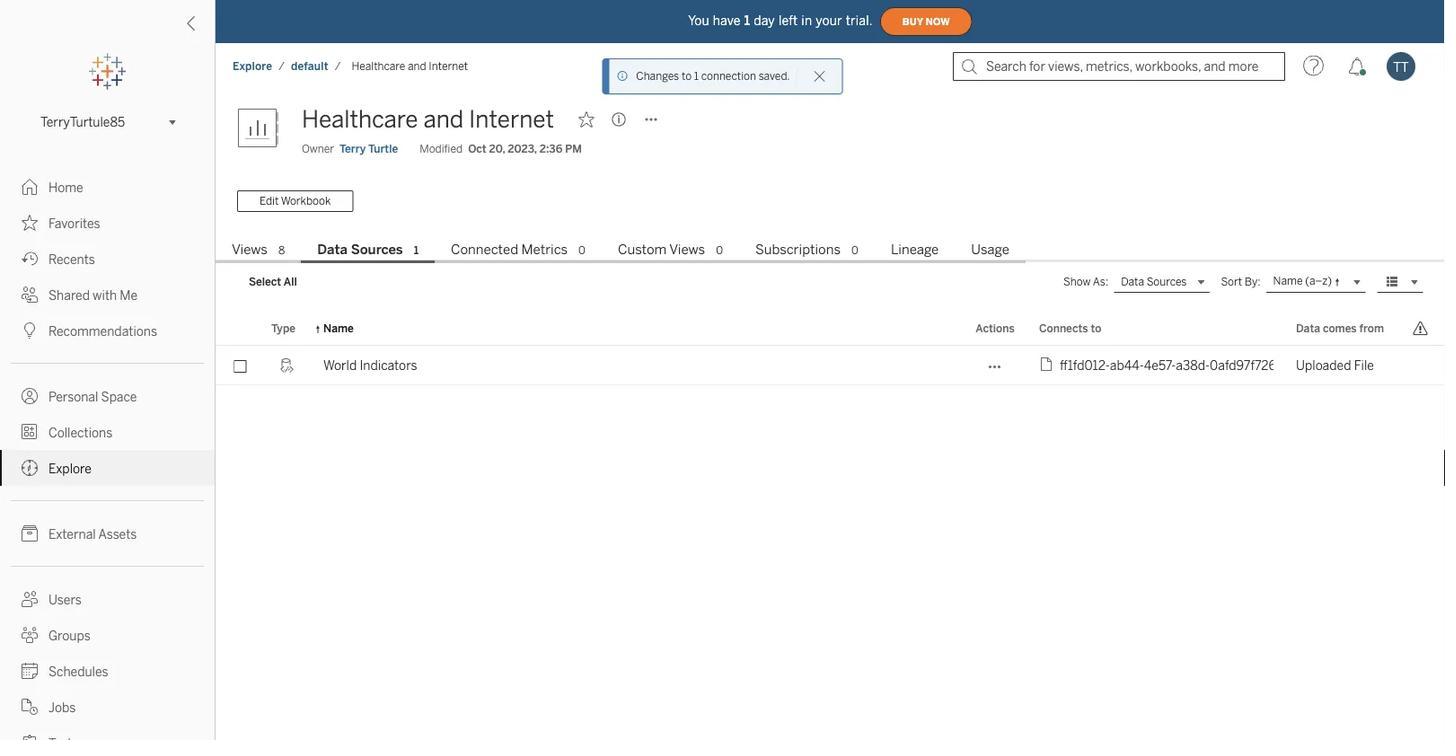 Task type: vqa. For each thing, say whether or not it's contained in the screenshot.
Explore Content
no



Task type: describe. For each thing, give the bounding box(es) containing it.
shared with me
[[48, 288, 138, 303]]

1 for day
[[744, 13, 750, 28]]

1 inside sub-spaces tab list
[[414, 244, 419, 257]]

explore for explore
[[48, 461, 91, 476]]

1 for connection
[[694, 70, 699, 83]]

favorites link
[[0, 205, 215, 241]]

workbook image
[[237, 101, 291, 155]]

data source (live—embedded in workbook) image
[[278, 357, 294, 374]]

owner terry turtle
[[302, 142, 398, 155]]

trial.
[[846, 13, 873, 28]]

you
[[688, 13, 709, 28]]

healthcare and internet inside "main content"
[[302, 106, 554, 133]]

file
[[1354, 358, 1374, 373]]

data inside dropdown button
[[1121, 275, 1144, 288]]

edit workbook
[[260, 195, 331, 208]]

lineage
[[891, 242, 939, 258]]

Search for views, metrics, workbooks, and more text field
[[953, 52, 1285, 81]]

2023,
[[508, 142, 537, 155]]

(a–z)
[[1305, 274, 1332, 287]]

in
[[801, 13, 812, 28]]

terryturtule85
[[40, 115, 125, 130]]

metrics
[[521, 242, 568, 258]]

home link
[[0, 169, 215, 205]]

world indicators
[[323, 358, 417, 373]]

explore / default /
[[233, 60, 341, 73]]

uploaded
[[1296, 358, 1351, 373]]

comes
[[1323, 321, 1357, 334]]

edit
[[260, 195, 279, 208]]

recents link
[[0, 241, 215, 277]]

oct
[[468, 142, 486, 155]]

connected
[[451, 242, 518, 258]]

buy now
[[902, 16, 950, 27]]

connects
[[1039, 321, 1088, 334]]

explore for explore / default /
[[233, 60, 272, 73]]

main navigation. press the up and down arrow keys to access links. element
[[0, 169, 215, 740]]

data comes from
[[1296, 321, 1384, 334]]

2:36
[[539, 142, 562, 155]]

collections
[[48, 425, 113, 440]]

2 / from the left
[[335, 60, 341, 73]]

default link
[[290, 59, 329, 74]]

and inside "main content"
[[423, 106, 464, 133]]

data inside sub-spaces tab list
[[317, 242, 347, 258]]

external
[[48, 527, 96, 542]]

terry
[[339, 142, 366, 155]]

all
[[284, 275, 297, 288]]

20,
[[489, 142, 505, 155]]

sources inside dropdown button
[[1147, 275, 1187, 288]]

0 horizontal spatial internet
[[429, 60, 468, 73]]

select
[[249, 275, 281, 288]]

healthcare and internet main content
[[216, 90, 1445, 740]]

0 vertical spatial healthcare and internet
[[352, 60, 468, 73]]

external assets link
[[0, 515, 215, 551]]

day
[[754, 13, 775, 28]]

sources inside sub-spaces tab list
[[351, 242, 403, 258]]

pm
[[565, 142, 582, 155]]

users
[[48, 592, 82, 607]]

recommendations link
[[0, 313, 215, 348]]

0 horizontal spatial explore link
[[0, 450, 215, 486]]

usage
[[971, 242, 1009, 258]]

uploaded file
[[1296, 358, 1387, 373]]

row containing world indicators
[[216, 346, 1445, 385]]

custom
[[618, 242, 667, 258]]

data inside grid
[[1296, 321, 1320, 334]]

have
[[713, 13, 741, 28]]

sub-spaces tab list
[[216, 240, 1445, 263]]

info image
[[616, 70, 629, 83]]

show
[[1063, 275, 1091, 288]]

recommendations
[[48, 324, 157, 339]]

changes to 1 connection saved. alert
[[636, 68, 790, 84]]

space
[[101, 389, 137, 404]]

1 views from the left
[[232, 242, 268, 258]]

collections link
[[0, 414, 215, 450]]

modified oct 20, 2023, 2:36 pm
[[420, 142, 582, 155]]

select all button
[[237, 271, 309, 293]]

schedules link
[[0, 653, 215, 689]]

a38d-
[[1176, 358, 1210, 373]]

subscriptions
[[755, 242, 841, 258]]

4e57-
[[1144, 358, 1176, 373]]

modified
[[420, 142, 463, 155]]

as:
[[1093, 275, 1108, 288]]

personal space
[[48, 389, 137, 404]]

recents
[[48, 252, 95, 267]]

custom views
[[618, 242, 705, 258]]

file (tableau data engine) image
[[1039, 356, 1060, 374]]

you have 1 day left in your trial.
[[688, 13, 873, 28]]



Task type: locate. For each thing, give the bounding box(es) containing it.
data left comes
[[1296, 321, 1320, 334]]

data sources
[[317, 242, 403, 258], [1121, 275, 1187, 288]]

healthcare and internet
[[352, 60, 468, 73], [302, 106, 554, 133]]

name for name (a–z)
[[1273, 274, 1303, 287]]

from
[[1359, 321, 1384, 334]]

to for connects
[[1091, 321, 1101, 334]]

0afd97f726f8
[[1210, 358, 1288, 373]]

healthcare inside "main content"
[[302, 106, 418, 133]]

explore link left default
[[232, 59, 273, 74]]

data
[[317, 242, 347, 258], [1121, 275, 1144, 288], [1296, 321, 1320, 334]]

to for changes
[[682, 70, 692, 83]]

schedules
[[48, 664, 108, 679]]

edit workbook button
[[237, 190, 353, 212]]

to right 'changes'
[[682, 70, 692, 83]]

data right as:
[[1121, 275, 1144, 288]]

to inside grid
[[1091, 321, 1101, 334]]

indicators
[[360, 358, 417, 373]]

0 vertical spatial explore link
[[232, 59, 273, 74]]

by:
[[1245, 275, 1260, 288]]

ff1fd012-
[[1060, 358, 1110, 373]]

workbook
[[281, 195, 331, 208]]

2 views from the left
[[669, 242, 705, 258]]

world
[[323, 358, 357, 373]]

3 0 from the left
[[851, 244, 858, 257]]

1 horizontal spatial 1
[[694, 70, 699, 83]]

assets
[[98, 527, 137, 542]]

explore link down collections
[[0, 450, 215, 486]]

1 vertical spatial healthcare
[[302, 106, 418, 133]]

1 left connection
[[694, 70, 699, 83]]

2 horizontal spatial data
[[1296, 321, 1320, 334]]

1 vertical spatial name
[[323, 321, 354, 334]]

left
[[779, 13, 798, 28]]

/ left default
[[279, 60, 285, 73]]

1 vertical spatial data
[[1121, 275, 1144, 288]]

type
[[271, 321, 295, 334]]

1 / from the left
[[279, 60, 285, 73]]

0 vertical spatial sources
[[351, 242, 403, 258]]

data sources right as:
[[1121, 275, 1187, 288]]

1 horizontal spatial explore
[[233, 60, 272, 73]]

views left the 8
[[232, 242, 268, 258]]

0 horizontal spatial data
[[317, 242, 347, 258]]

1 vertical spatial 1
[[694, 70, 699, 83]]

explore
[[233, 60, 272, 73], [48, 461, 91, 476]]

0 right metrics at the top left
[[578, 244, 586, 257]]

/
[[279, 60, 285, 73], [335, 60, 341, 73]]

explore link
[[232, 59, 273, 74], [0, 450, 215, 486]]

actions
[[976, 321, 1015, 334]]

jobs
[[48, 700, 76, 715]]

explore left default
[[233, 60, 272, 73]]

to inside alert
[[682, 70, 692, 83]]

1 horizontal spatial data
[[1121, 275, 1144, 288]]

healthcare right default
[[352, 60, 405, 73]]

explore down collections
[[48, 461, 91, 476]]

0 horizontal spatial 1
[[414, 244, 419, 257]]

name (a–z)
[[1273, 274, 1332, 287]]

1 left the day
[[744, 13, 750, 28]]

terryturtule85 button
[[33, 111, 181, 133]]

buy now button
[[880, 7, 972, 36]]

0 horizontal spatial /
[[279, 60, 285, 73]]

0 right subscriptions
[[851, 244, 858, 257]]

data sources down workbook
[[317, 242, 403, 258]]

0 horizontal spatial name
[[323, 321, 354, 334]]

personal
[[48, 389, 98, 404]]

favorites
[[48, 216, 100, 231]]

views right custom on the top
[[669, 242, 705, 258]]

connected metrics
[[451, 242, 568, 258]]

show as:
[[1063, 275, 1108, 288]]

select all
[[249, 275, 297, 288]]

cell inside healthcare and internet "main content"
[[1401, 346, 1445, 385]]

your
[[816, 13, 842, 28]]

name left '(a–z)'
[[1273, 274, 1303, 287]]

row
[[216, 346, 1445, 385]]

0 for metrics
[[578, 244, 586, 257]]

explore inside main navigation. press the up and down arrow keys to access links. element
[[48, 461, 91, 476]]

connects to
[[1039, 321, 1101, 334]]

data sources button
[[1114, 271, 1210, 293]]

2 vertical spatial data
[[1296, 321, 1320, 334]]

1 vertical spatial sources
[[1147, 275, 1187, 288]]

name up world
[[323, 321, 354, 334]]

0 vertical spatial healthcare
[[352, 60, 405, 73]]

1 horizontal spatial data sources
[[1121, 275, 1187, 288]]

data sources inside sub-spaces tab list
[[317, 242, 403, 258]]

groups link
[[0, 617, 215, 653]]

1 vertical spatial healthcare and internet
[[302, 106, 554, 133]]

0 for views
[[716, 244, 723, 257]]

users link
[[0, 581, 215, 617]]

data sources inside data sources dropdown button
[[1121, 275, 1187, 288]]

ab44-
[[1110, 358, 1144, 373]]

default
[[291, 60, 328, 73]]

0 horizontal spatial to
[[682, 70, 692, 83]]

healthcare and internet up modified
[[302, 106, 554, 133]]

external assets
[[48, 527, 137, 542]]

internet up modified oct 20, 2023, 2:36 pm
[[469, 106, 554, 133]]

to right the connects
[[1091, 321, 1101, 334]]

with
[[93, 288, 117, 303]]

1 horizontal spatial views
[[669, 242, 705, 258]]

0
[[578, 244, 586, 257], [716, 244, 723, 257], [851, 244, 858, 257]]

and
[[408, 60, 426, 73], [423, 106, 464, 133]]

shared with me link
[[0, 277, 215, 313]]

1 vertical spatial internet
[[469, 106, 554, 133]]

1 0 from the left
[[578, 244, 586, 257]]

1 vertical spatial explore
[[48, 461, 91, 476]]

0 vertical spatial data
[[317, 242, 347, 258]]

now
[[926, 16, 950, 27]]

groups
[[48, 628, 90, 643]]

1 inside alert
[[694, 70, 699, 83]]

0 vertical spatial explore
[[233, 60, 272, 73]]

list view image
[[1384, 274, 1400, 290]]

0 vertical spatial name
[[1273, 274, 1303, 287]]

1 vertical spatial and
[[423, 106, 464, 133]]

shared
[[48, 288, 90, 303]]

2 horizontal spatial 0
[[851, 244, 858, 257]]

changes to 1 connection saved.
[[636, 70, 790, 83]]

grid containing world indicators
[[216, 312, 1445, 740]]

sort
[[1221, 275, 1242, 288]]

data right the 8
[[317, 242, 347, 258]]

1 horizontal spatial name
[[1273, 274, 1303, 287]]

ff1fd012-ab44-4e57-a38d-0afd97f726f8
[[1060, 358, 1288, 373]]

healthcare and internet up the turtle
[[352, 60, 468, 73]]

1 vertical spatial data sources
[[1121, 275, 1187, 288]]

navigation panel element
[[0, 54, 215, 740]]

me
[[120, 288, 138, 303]]

name (a–z) button
[[1266, 271, 1366, 293]]

grid
[[216, 312, 1445, 740]]

0 horizontal spatial sources
[[351, 242, 403, 258]]

2 horizontal spatial 1
[[744, 13, 750, 28]]

internet up modified
[[429, 60, 468, 73]]

0 vertical spatial and
[[408, 60, 426, 73]]

personal space link
[[0, 378, 215, 414]]

name for name
[[323, 321, 354, 334]]

8
[[278, 244, 285, 257]]

terry turtle link
[[339, 141, 398, 157]]

home
[[48, 180, 83, 195]]

1 horizontal spatial 0
[[716, 244, 723, 257]]

cell
[[1401, 346, 1445, 385]]

0 horizontal spatial explore
[[48, 461, 91, 476]]

healthcare and internet element
[[346, 60, 473, 73]]

changes
[[636, 70, 679, 83]]

name
[[1273, 274, 1303, 287], [323, 321, 354, 334]]

1 horizontal spatial /
[[335, 60, 341, 73]]

2 vertical spatial 1
[[414, 244, 419, 257]]

turtle
[[368, 142, 398, 155]]

0 horizontal spatial views
[[232, 242, 268, 258]]

name inside dropdown button
[[1273, 274, 1303, 287]]

2 0 from the left
[[716, 244, 723, 257]]

1 horizontal spatial internet
[[469, 106, 554, 133]]

0 vertical spatial to
[[682, 70, 692, 83]]

/ right default
[[335, 60, 341, 73]]

1 left connected
[[414, 244, 419, 257]]

1 vertical spatial explore link
[[0, 450, 215, 486]]

healthcare
[[352, 60, 405, 73], [302, 106, 418, 133]]

1 horizontal spatial explore link
[[232, 59, 273, 74]]

0 vertical spatial 1
[[744, 13, 750, 28]]

saved.
[[759, 70, 790, 83]]

connection
[[701, 70, 756, 83]]

1 vertical spatial to
[[1091, 321, 1101, 334]]

0 horizontal spatial 0
[[578, 244, 586, 257]]

0 right custom views
[[716, 244, 723, 257]]

owner
[[302, 142, 334, 155]]

sort by:
[[1221, 275, 1260, 288]]

buy
[[902, 16, 923, 27]]

0 horizontal spatial data sources
[[317, 242, 403, 258]]

1 horizontal spatial to
[[1091, 321, 1101, 334]]

0 vertical spatial internet
[[429, 60, 468, 73]]

internet inside "main content"
[[469, 106, 554, 133]]

1 horizontal spatial sources
[[1147, 275, 1187, 288]]

healthcare up terry on the top left of the page
[[302, 106, 418, 133]]

0 vertical spatial data sources
[[317, 242, 403, 258]]

jobs link
[[0, 689, 215, 725]]



